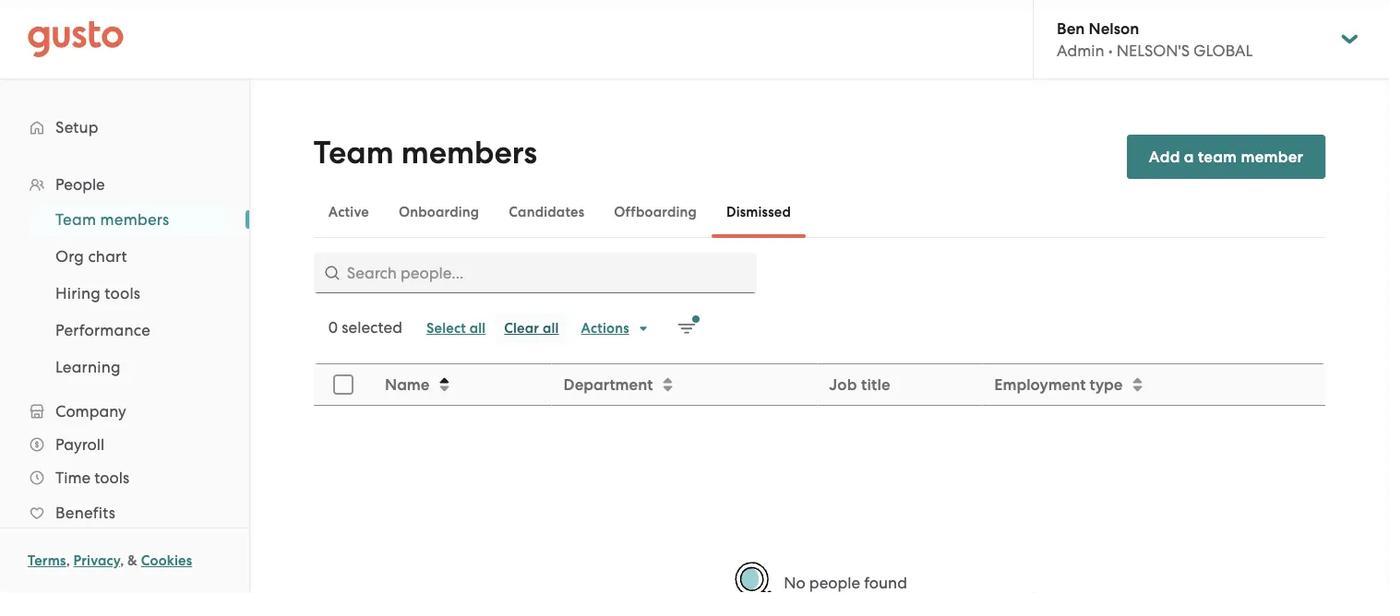 Task type: vqa. For each thing, say whether or not it's contained in the screenshot.
"WHEN"
no



Task type: describe. For each thing, give the bounding box(es) containing it.
actions button
[[572, 314, 659, 343]]

active button
[[314, 190, 384, 235]]

org chart
[[55, 247, 127, 266]]

list containing team members
[[0, 201, 249, 386]]

name button
[[374, 366, 551, 404]]

clear
[[504, 320, 539, 337]]

hiring
[[55, 284, 101, 303]]

1 , from the left
[[66, 553, 70, 570]]

clear all button
[[495, 314, 568, 343]]

job title
[[829, 375, 891, 394]]

learning link
[[33, 351, 231, 384]]

0
[[329, 319, 338, 337]]

payroll button
[[18, 428, 231, 462]]

nelson
[[1089, 19, 1140, 38]]

member
[[1241, 147, 1304, 166]]

ben nelson admin • nelson's global
[[1057, 19, 1253, 60]]

list containing people
[[0, 168, 249, 594]]

no
[[784, 574, 806, 593]]

dismissed
[[727, 204, 791, 221]]

company
[[55, 403, 126, 421]]

all for clear all
[[543, 320, 559, 337]]

candidates
[[509, 204, 585, 221]]

clear all
[[504, 320, 559, 337]]

team
[[1198, 147, 1237, 166]]

name
[[385, 375, 430, 394]]

nelson's
[[1117, 41, 1190, 60]]

candidates button
[[494, 190, 599, 235]]

add a team member button
[[1127, 135, 1326, 179]]

0 selected status
[[329, 319, 402, 337]]

ben
[[1057, 19, 1085, 38]]

company button
[[18, 395, 231, 428]]

learning
[[55, 358, 121, 377]]

offboarding
[[614, 204, 697, 221]]

•
[[1109, 41, 1113, 60]]

employment type button
[[983, 366, 1325, 404]]

org chart link
[[33, 240, 231, 273]]

found
[[864, 574, 907, 593]]

active
[[329, 204, 369, 221]]

home image
[[28, 21, 124, 58]]

selected
[[342, 319, 402, 337]]

&
[[127, 553, 138, 570]]

0 vertical spatial team
[[314, 134, 394, 172]]

a
[[1184, 147, 1194, 166]]

chart
[[88, 247, 127, 266]]

offboarding button
[[599, 190, 712, 235]]

Select all rows on this page checkbox
[[323, 365, 364, 405]]

performance link
[[33, 314, 231, 347]]

department button
[[553, 366, 817, 404]]

Search people... field
[[314, 253, 757, 294]]

gusto navigation element
[[0, 79, 249, 594]]

onboarding button
[[384, 190, 494, 235]]

benefits link
[[18, 497, 231, 530]]



Task type: locate. For each thing, give the bounding box(es) containing it.
privacy
[[73, 553, 120, 570]]

1 vertical spatial team members
[[55, 211, 169, 229]]

title
[[861, 375, 891, 394]]

people
[[810, 574, 861, 593]]

cookies button
[[141, 550, 192, 572]]

payroll
[[55, 436, 105, 454]]

employment type
[[995, 375, 1123, 394]]

terms link
[[28, 553, 66, 570]]

new notifications image
[[677, 316, 700, 338]]

add a team member
[[1149, 147, 1304, 166]]

0 vertical spatial team members
[[314, 134, 537, 172]]

hiring tools
[[55, 284, 141, 303]]

select all
[[426, 320, 486, 337]]

time
[[55, 469, 91, 487]]

team up active button
[[314, 134, 394, 172]]

0 vertical spatial members
[[401, 134, 537, 172]]

tools
[[105, 284, 141, 303], [94, 469, 129, 487]]

actions
[[581, 320, 629, 337]]

team members up onboarding
[[314, 134, 537, 172]]

org
[[55, 247, 84, 266]]

members down people dropdown button
[[100, 211, 169, 229]]

0 selected
[[329, 319, 402, 337]]

setup
[[55, 118, 99, 137]]

0 vertical spatial tools
[[105, 284, 141, 303]]

team inside team members 'link'
[[55, 211, 96, 229]]

onboarding
[[399, 204, 479, 221]]

select all button
[[417, 314, 495, 343]]

time tools
[[55, 469, 129, 487]]

hiring tools link
[[33, 277, 231, 310]]

team members down people dropdown button
[[55, 211, 169, 229]]

select
[[426, 320, 466, 337]]

1 horizontal spatial team members
[[314, 134, 537, 172]]

time tools button
[[18, 462, 231, 495]]

team
[[314, 134, 394, 172], [55, 211, 96, 229]]

tools down org chart link
[[105, 284, 141, 303]]

all
[[470, 320, 486, 337], [543, 320, 559, 337]]

all right select
[[470, 320, 486, 337]]

list
[[0, 168, 249, 594], [0, 201, 249, 386]]

terms
[[28, 553, 66, 570]]

employment
[[995, 375, 1086, 394]]

type
[[1090, 375, 1123, 394]]

tools down the payroll dropdown button
[[94, 469, 129, 487]]

0 horizontal spatial ,
[[66, 553, 70, 570]]

1 all from the left
[[470, 320, 486, 337]]

2 , from the left
[[120, 553, 124, 570]]

team members tab list
[[314, 187, 1326, 238]]

tools for hiring tools
[[105, 284, 141, 303]]

team members
[[314, 134, 537, 172], [55, 211, 169, 229]]

2 list from the top
[[0, 201, 249, 386]]

no people found
[[784, 574, 907, 593]]

tools inside time tools dropdown button
[[94, 469, 129, 487]]

all for select all
[[470, 320, 486, 337]]

1 vertical spatial tools
[[94, 469, 129, 487]]

1 horizontal spatial ,
[[120, 553, 124, 570]]

1 horizontal spatial all
[[543, 320, 559, 337]]

1 horizontal spatial team
[[314, 134, 394, 172]]

team members inside 'link'
[[55, 211, 169, 229]]

2 all from the left
[[543, 320, 559, 337]]

1 list from the top
[[0, 168, 249, 594]]

department
[[564, 375, 653, 394]]

members inside 'link'
[[100, 211, 169, 229]]

global
[[1194, 41, 1253, 60]]

tools for time tools
[[94, 469, 129, 487]]

0 horizontal spatial all
[[470, 320, 486, 337]]

people
[[55, 175, 105, 194]]

members up onboarding
[[401, 134, 537, 172]]

cookies
[[141, 553, 192, 570]]

all right 'clear'
[[543, 320, 559, 337]]

, left "privacy" 'link'
[[66, 553, 70, 570]]

people button
[[18, 168, 231, 201]]

0 horizontal spatial members
[[100, 211, 169, 229]]

1 vertical spatial team
[[55, 211, 96, 229]]

performance
[[55, 321, 151, 340]]

add
[[1149, 147, 1180, 166]]

0 horizontal spatial team members
[[55, 211, 169, 229]]

benefits
[[55, 504, 115, 523]]

tools inside "hiring tools" link
[[105, 284, 141, 303]]

admin
[[1057, 41, 1105, 60]]

terms , privacy , & cookies
[[28, 553, 192, 570]]

team members link
[[33, 203, 231, 236]]

1 horizontal spatial members
[[401, 134, 537, 172]]

,
[[66, 553, 70, 570], [120, 553, 124, 570]]

dismissed button
[[712, 190, 806, 235]]

setup link
[[18, 111, 231, 144]]

privacy link
[[73, 553, 120, 570]]

members
[[401, 134, 537, 172], [100, 211, 169, 229]]

1 vertical spatial members
[[100, 211, 169, 229]]

, left &
[[120, 553, 124, 570]]

team down people at left top
[[55, 211, 96, 229]]

0 horizontal spatial team
[[55, 211, 96, 229]]

job
[[829, 375, 857, 394]]



